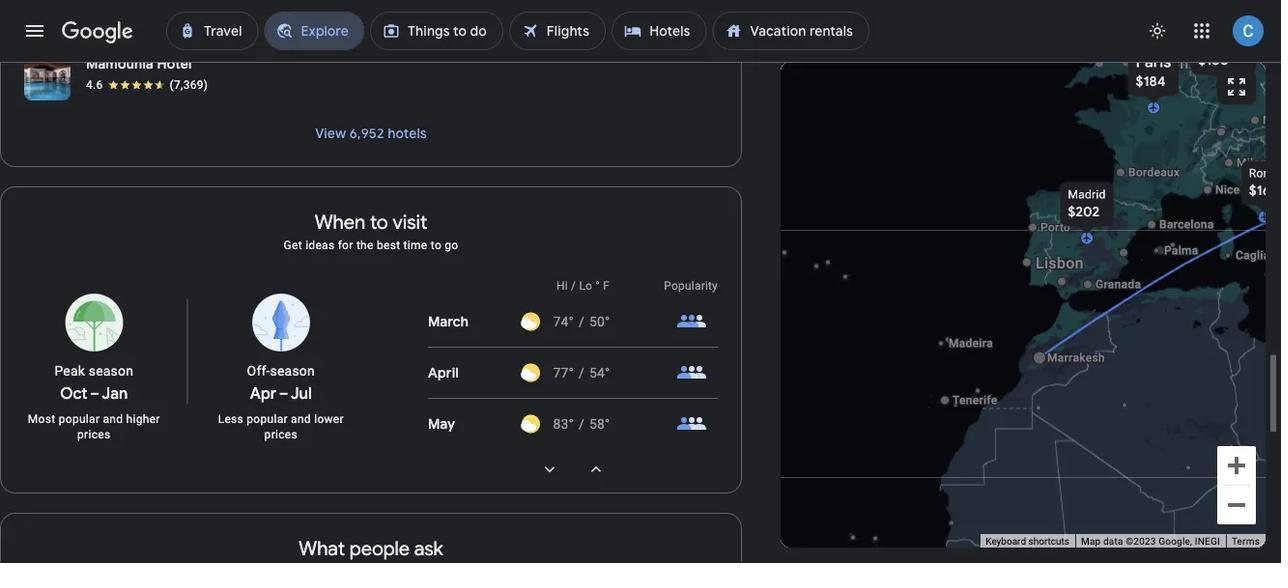Task type: describe. For each thing, give the bounding box(es) containing it.
tenerife
[[953, 394, 998, 407]]

go
[[445, 239, 459, 253]]

season for oct – jan
[[89, 364, 134, 380]]

popular for oct – jan
[[59, 413, 100, 427]]

granada
[[1096, 278, 1142, 291]]

palma
[[1165, 244, 1199, 258]]

202 US dollars text field
[[1069, 203, 1100, 221]]

°
[[596, 280, 600, 293]]

states)
[[361, 532, 406, 549]]

english
[[262, 532, 308, 549]]

f
[[603, 280, 610, 293]]

madrid
[[1069, 188, 1107, 202]]

$202
[[1069, 203, 1100, 221]]

$184
[[1137, 73, 1166, 90]]

4.6
[[86, 79, 103, 92]]

1 vertical spatial to
[[431, 239, 442, 253]]

off-season apr – jul less popular and lower prices
[[218, 364, 344, 442]]

not busy image
[[677, 358, 708, 389]]

74°
[[553, 314, 574, 330]]

partly cloudy image for march
[[521, 313, 540, 332]]

most
[[28, 413, 56, 427]]

somewhat busy image
[[677, 307, 708, 338]]

83°
[[553, 417, 574, 433]]

$180 button
[[1187, 27, 1260, 90]]

$168
[[1250, 182, 1279, 200]]

google,
[[1159, 536, 1193, 548]]

hi
[[557, 280, 568, 293]]

april
[[428, 365, 459, 382]]

hotel
[[157, 56, 192, 73]]

/ for march
[[579, 314, 585, 330]]

terms
[[1232, 536, 1261, 548]]

77°
[[553, 365, 574, 381]]

rome
[[1250, 167, 1281, 180]]

map data ©2023 google, inegi
[[1082, 536, 1221, 548]]

paris $184
[[1137, 52, 1172, 90]]

marrakesh
[[1048, 351, 1106, 365]]

and for apr – jul
[[291, 413, 311, 427]]

map region
[[633, 0, 1282, 564]]

what
[[299, 537, 345, 562]]

popular for apr – jul
[[247, 413, 288, 427]]

keyboard
[[986, 536, 1027, 548]]

54°
[[590, 365, 611, 381]]

$180
[[1199, 52, 1230, 69]]

the
[[357, 239, 374, 253]]

peak
[[55, 364, 85, 380]]

keyboard shortcuts button
[[986, 535, 1070, 549]]

prices for apr – jul
[[264, 429, 298, 442]]

barcelona
[[1160, 218, 1215, 232]]

peak season oct – jan most popular and higher prices
[[28, 364, 160, 442]]

flore
[[1260, 182, 1282, 196]]

lower
[[314, 413, 344, 427]]

when to visit get ideas for the best time to go
[[284, 210, 459, 253]]

4.6 out of 5 stars from 7,369 reviews image
[[86, 78, 208, 93]]

not busy image
[[677, 409, 708, 440]]

ask
[[414, 537, 443, 562]]



Task type: locate. For each thing, give the bounding box(es) containing it.
to left go on the left top of page
[[431, 239, 442, 253]]

bordeaux
[[1129, 166, 1181, 179]]

off-
[[247, 364, 270, 380]]

168 US dollars text field
[[1250, 182, 1279, 200]]

terms link
[[1232, 536, 1261, 548]]

0 horizontal spatial popular
[[59, 413, 100, 427]]

1 horizontal spatial prices
[[264, 429, 298, 442]]

popular down oct – jan
[[59, 413, 100, 427]]

3 partly cloudy image from the top
[[521, 415, 540, 435]]

inegi
[[1196, 536, 1221, 548]]

(7,369)
[[170, 79, 208, 92]]

next month image
[[527, 447, 573, 494]]

nice
[[1216, 183, 1241, 197]]

and inside off-season apr – jul less popular and lower prices
[[291, 413, 311, 427]]

map
[[1082, 536, 1101, 548]]

madeira
[[949, 337, 994, 350]]

partly cloudy image left 83°
[[521, 415, 540, 435]]

2 popular from the left
[[247, 413, 288, 427]]

184 US dollars text field
[[1137, 73, 1166, 90]]

mamounia hotel
[[86, 56, 192, 73]]

what people ask
[[299, 537, 443, 562]]

data
[[1104, 536, 1124, 548]]

english (united states) button
[[226, 525, 422, 556]]

people
[[350, 537, 410, 562]]

2 partly cloudy image from the top
[[521, 364, 540, 383]]

prices down oct – jan
[[77, 429, 111, 442]]

1 horizontal spatial season
[[270, 364, 315, 380]]

hotels
[[388, 125, 427, 143]]

season up oct – jan
[[89, 364, 134, 380]]

to
[[370, 210, 388, 235], [431, 239, 442, 253]]

ideas
[[306, 239, 335, 253]]

rome $168
[[1250, 167, 1281, 200]]

season up apr – jul
[[270, 364, 315, 380]]

1 horizontal spatial popular
[[247, 413, 288, 427]]

2 season from the left
[[270, 364, 315, 380]]

best
[[377, 239, 401, 253]]

/ right hi
[[571, 280, 576, 293]]

change appearance image
[[1135, 8, 1181, 54]]

1 and from the left
[[103, 413, 123, 427]]

shortcuts
[[1029, 536, 1070, 548]]

/ right 83°
[[579, 417, 585, 433]]

partly cloudy image for april
[[521, 364, 540, 383]]

1 partly cloudy image from the top
[[521, 313, 540, 332]]

1 season from the left
[[89, 364, 134, 380]]

0 vertical spatial partly cloudy image
[[521, 313, 540, 332]]

83° / 58°
[[553, 417, 611, 433]]

time
[[404, 239, 428, 253]]

6,952
[[350, 125, 384, 143]]

mamounia
[[86, 56, 154, 73]]

1 horizontal spatial and
[[291, 413, 311, 427]]

partly cloudy image left 77°
[[521, 364, 540, 383]]

popular inside peak season oct – jan most popular and higher prices
[[59, 413, 100, 427]]

popularity
[[664, 280, 718, 293]]

/ right 74°
[[579, 314, 585, 330]]

2 and from the left
[[291, 413, 311, 427]]

prices for oct – jan
[[77, 429, 111, 442]]

hi / lo ° f
[[557, 280, 610, 293]]

/
[[571, 280, 576, 293], [579, 314, 585, 330], [579, 365, 585, 381], [579, 417, 585, 433]]

0 vertical spatial to
[[370, 210, 388, 235]]

58°
[[590, 417, 611, 433]]

180 US dollars text field
[[1199, 52, 1230, 69]]

view larger map image
[[1226, 75, 1249, 99]]

milan
[[1237, 156, 1268, 170]]

view
[[315, 125, 346, 143]]

2 vertical spatial partly cloudy image
[[521, 415, 540, 435]]

1 horizontal spatial to
[[431, 239, 442, 253]]

oct – jan
[[60, 385, 128, 405]]

visit
[[393, 210, 428, 235]]

1 prices from the left
[[77, 429, 111, 442]]

popular inside off-season apr – jul less popular and lower prices
[[247, 413, 288, 427]]

0 horizontal spatial and
[[103, 413, 123, 427]]

for
[[338, 239, 353, 253]]

lo
[[579, 280, 593, 293]]

porto
[[1041, 221, 1071, 234]]

0 horizontal spatial season
[[89, 364, 134, 380]]

popular down apr – jul
[[247, 413, 288, 427]]

off-seasons section. image
[[250, 293, 312, 354]]

partly cloudy image left 74°
[[521, 313, 540, 332]]

1 popular from the left
[[59, 413, 100, 427]]

less
[[218, 413, 244, 427]]

view 6,952 hotels
[[315, 125, 427, 143]]

mun
[[1263, 114, 1282, 127]]

2 prices from the left
[[264, 429, 298, 442]]

/ left 54°
[[579, 365, 585, 381]]

season inside peak season oct – jan most popular and higher prices
[[89, 364, 134, 380]]

main menu image
[[23, 19, 46, 43]]

get
[[284, 239, 302, 253]]

©2023
[[1126, 536, 1157, 548]]

(united
[[311, 532, 359, 549]]

1 vertical spatial partly cloudy image
[[521, 364, 540, 383]]

partly cloudy image
[[521, 313, 540, 332], [521, 364, 540, 383], [521, 415, 540, 435]]

to up best
[[370, 210, 388, 235]]

keyboard shortcuts
[[986, 536, 1070, 548]]

madrid $202
[[1069, 188, 1107, 221]]

may
[[428, 416, 455, 434]]

/ for may
[[579, 417, 585, 433]]

lisbon
[[1036, 254, 1084, 273]]

0 horizontal spatial to
[[370, 210, 388, 235]]

english (united states)
[[262, 532, 406, 549]]

74° / 50°
[[553, 314, 611, 330]]

previous month image
[[573, 447, 620, 494]]

and left higher
[[103, 413, 123, 427]]

and for oct – jan
[[103, 413, 123, 427]]

50°
[[590, 314, 611, 330]]

when
[[315, 210, 366, 235]]

season for apr – jul
[[270, 364, 315, 380]]

march
[[428, 314, 469, 331]]

prices inside off-season apr – jul less popular and lower prices
[[264, 429, 298, 442]]

paris
[[1137, 52, 1172, 72]]

/ for april
[[579, 365, 585, 381]]

77° / 54°
[[553, 365, 611, 381]]

london
[[1136, 54, 1190, 73]]

popular
[[59, 413, 100, 427], [247, 413, 288, 427]]

season inside off-season apr – jul less popular and lower prices
[[270, 364, 315, 380]]

peak seasons section. image
[[63, 293, 125, 354]]

and
[[103, 413, 123, 427], [291, 413, 311, 427]]

loading results progress bar
[[0, 62, 1282, 66]]

higher
[[126, 413, 160, 427]]

cagliari
[[1236, 249, 1278, 262]]

and left lower
[[291, 413, 311, 427]]

prices down apr – jul
[[264, 429, 298, 442]]

apr – jul
[[250, 385, 312, 405]]

season
[[89, 364, 134, 380], [270, 364, 315, 380]]

prices inside peak season oct – jan most popular and higher prices
[[77, 429, 111, 442]]

partly cloudy image for may
[[521, 415, 540, 435]]

prices
[[77, 429, 111, 442], [264, 429, 298, 442]]

and inside peak season oct – jan most popular and higher prices
[[103, 413, 123, 427]]

0 horizontal spatial prices
[[77, 429, 111, 442]]



Task type: vqa. For each thing, say whether or not it's contained in the screenshot.


